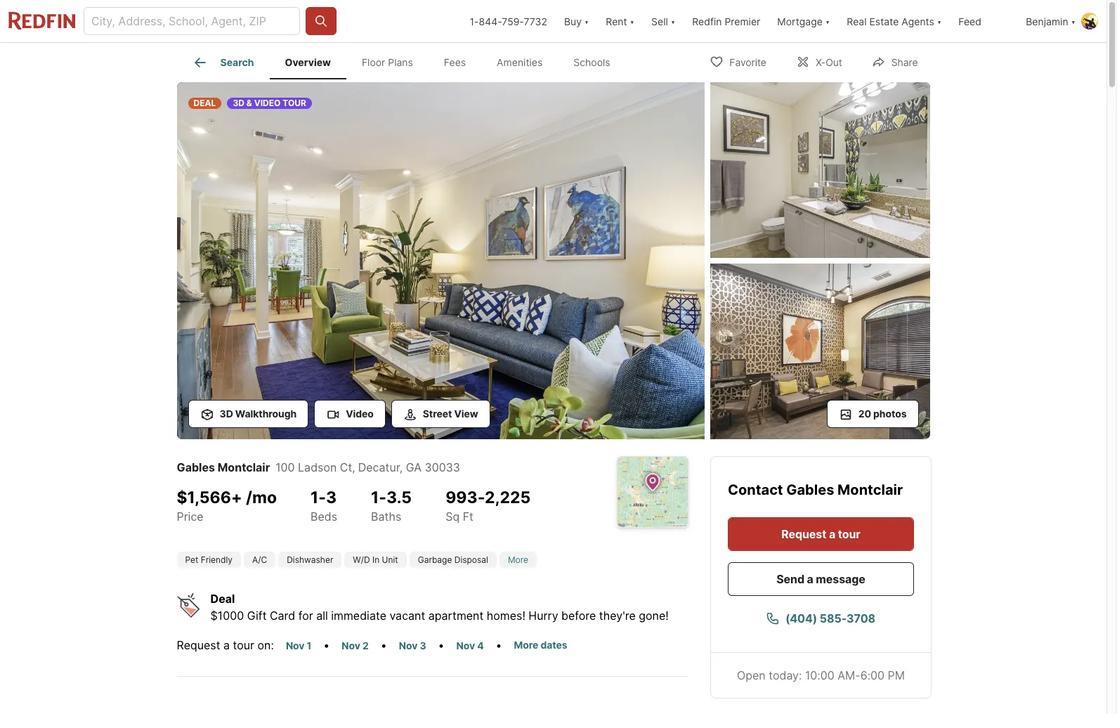 Task type: locate. For each thing, give the bounding box(es) containing it.
search
[[220, 56, 254, 68]]

▾ right mortgage
[[826, 15, 830, 27]]

w/d
[[353, 555, 370, 565]]

1
[[307, 640, 312, 652]]

1- inside 1-3 beds
[[311, 488, 326, 507]]

2,225
[[485, 488, 531, 507]]

a for request a tour
[[829, 527, 836, 541]]

1-
[[470, 15, 479, 27], [311, 488, 326, 507], [371, 488, 387, 507]]

schools
[[574, 56, 611, 68]]

pet friendly
[[185, 555, 233, 565]]

3d for 3d walkthrough
[[220, 408, 233, 420]]

they're
[[599, 609, 636, 623]]

a inside 'button'
[[829, 527, 836, 541]]

redfin
[[693, 15, 722, 27]]

nov left 4 at the bottom left
[[457, 640, 475, 652]]

10:00
[[805, 669, 835, 683]]

tab list
[[177, 43, 637, 79]]

• right 2
[[381, 638, 387, 652]]

am-
[[838, 669, 861, 683]]

ct
[[340, 460, 352, 475]]

a inside button
[[807, 572, 814, 586]]

5 ▾ from the left
[[938, 15, 942, 27]]

nov inside nov 2 button
[[342, 640, 361, 652]]

0 horizontal spatial 1-
[[311, 488, 326, 507]]

a up the "message"
[[829, 527, 836, 541]]

2 vertical spatial a
[[224, 638, 230, 652]]

nov 3
[[399, 640, 426, 652]]

more dates button
[[508, 637, 574, 653]]

0 vertical spatial more
[[508, 555, 529, 565]]

0 horizontal spatial gables
[[177, 460, 215, 475]]

3d inside button
[[220, 408, 233, 420]]

20 photos button
[[827, 400, 919, 428]]

1- inside 1-3.5 baths
[[371, 488, 387, 507]]

2 nov from the left
[[342, 640, 361, 652]]

floor
[[362, 56, 385, 68]]

tour inside 'button'
[[838, 527, 861, 541]]

montclair up request a tour 'button'
[[838, 482, 903, 498]]

decatur
[[358, 460, 400, 475]]

3d walkthrough button
[[188, 400, 309, 428]]

0 vertical spatial request
[[782, 527, 827, 541]]

1- left the 759-
[[470, 15, 479, 27]]

tour
[[838, 527, 861, 541], [233, 638, 255, 652]]

w/d in unit
[[353, 555, 398, 565]]

3d left the &
[[233, 98, 245, 108]]

2 • from the left
[[381, 638, 387, 652]]

submit search image
[[314, 14, 328, 28]]

view
[[454, 408, 478, 420]]

tour left on: at left
[[233, 638, 255, 652]]

▾ left user photo
[[1072, 15, 1076, 27]]

1 horizontal spatial request
[[782, 527, 827, 541]]

3d left "walkthrough"
[[220, 408, 233, 420]]

0 horizontal spatial montclair
[[218, 460, 270, 475]]

x-
[[816, 56, 826, 68]]

nov inside nov 1 button
[[286, 640, 305, 652]]

more dates
[[514, 639, 568, 651]]

3 inside 1-3 beds
[[326, 488, 337, 507]]

x-out button
[[784, 47, 855, 76]]

a right "send"
[[807, 572, 814, 586]]

, left ga
[[400, 460, 403, 475]]

0 horizontal spatial ,
[[352, 460, 356, 475]]

3 up beds
[[326, 488, 337, 507]]

floor plans
[[362, 56, 413, 68]]

1 horizontal spatial a
[[807, 572, 814, 586]]

3 inside button
[[420, 640, 426, 652]]

$1,566+ /mo price
[[177, 488, 277, 523]]

6:00
[[861, 669, 885, 683]]

• right nov 3
[[438, 638, 445, 652]]

0 vertical spatial gables
[[177, 460, 215, 475]]

nov left 1
[[286, 640, 305, 652]]

4 nov from the left
[[457, 640, 475, 652]]

request down contact gables montclair
[[782, 527, 827, 541]]

image image
[[177, 82, 705, 439], [710, 82, 930, 258], [710, 264, 930, 439]]

4 • from the left
[[496, 638, 502, 652]]

1 horizontal spatial 1-
[[371, 488, 387, 507]]

1 vertical spatial more
[[514, 639, 539, 651]]

montclair up /mo
[[218, 460, 270, 475]]

out
[[826, 56, 843, 68]]

gables up $1,566+
[[177, 460, 215, 475]]

1 vertical spatial tour
[[233, 638, 255, 652]]

▾ right sell
[[671, 15, 676, 27]]

x-out
[[816, 56, 843, 68]]

0 horizontal spatial a
[[224, 638, 230, 652]]

3 ▾ from the left
[[671, 15, 676, 27]]

20 photos
[[859, 408, 907, 420]]

tour for request a tour on:
[[233, 638, 255, 652]]

sell ▾
[[652, 15, 676, 27]]

1 vertical spatial 3d
[[220, 408, 233, 420]]

3 nov from the left
[[399, 640, 418, 652]]

0 vertical spatial a
[[829, 527, 836, 541]]

0 vertical spatial 3d
[[233, 98, 245, 108]]

30033
[[425, 460, 460, 475]]

sell
[[652, 15, 668, 27]]

request down $1000
[[177, 638, 220, 652]]

1-844-759-7732
[[470, 15, 548, 27]]

993-2,225 sq ft
[[446, 488, 531, 523]]

1- up beds
[[311, 488, 326, 507]]

▾ right agents
[[938, 15, 942, 27]]

nov inside nov 3 button
[[399, 640, 418, 652]]

2 ▾ from the left
[[630, 15, 635, 27]]

a
[[829, 527, 836, 541], [807, 572, 814, 586], [224, 638, 230, 652]]

6 ▾ from the left
[[1072, 15, 1076, 27]]

video
[[346, 408, 374, 420]]

nov for nov 1
[[286, 640, 305, 652]]

▾ right rent at the right top of the page
[[630, 15, 635, 27]]

rent ▾
[[606, 15, 635, 27]]

• right 4 at the bottom left
[[496, 638, 502, 652]]

favorite button
[[698, 47, 779, 76]]

1 horizontal spatial montclair
[[838, 482, 903, 498]]

1 horizontal spatial gables
[[786, 482, 834, 498]]

real estate agents ▾ button
[[839, 0, 951, 42]]

mortgage ▾ button
[[769, 0, 839, 42]]

before
[[562, 609, 596, 623]]

nov down vacant
[[399, 640, 418, 652]]

a down $1000
[[224, 638, 230, 652]]

request inside 'button'
[[782, 527, 827, 541]]

100
[[276, 460, 295, 475]]

user photo image
[[1082, 13, 1099, 30]]

nov for nov 4
[[457, 640, 475, 652]]

disposal
[[455, 555, 488, 565]]

20
[[859, 408, 872, 420]]

ladson
[[298, 460, 337, 475]]

1 vertical spatial request
[[177, 638, 220, 652]]

1 horizontal spatial 3
[[420, 640, 426, 652]]

1 • from the left
[[324, 638, 330, 652]]

plans
[[388, 56, 413, 68]]

favorite
[[730, 56, 767, 68]]

redfin premier button
[[684, 0, 769, 42]]

video
[[254, 98, 281, 108]]

1 vertical spatial a
[[807, 572, 814, 586]]

more for more dates
[[514, 639, 539, 651]]

/mo
[[246, 488, 277, 507]]

map entry image
[[618, 457, 688, 527]]

1- for 3.5
[[371, 488, 387, 507]]

mortgage ▾ button
[[778, 0, 830, 42]]

card
[[270, 609, 295, 623]]

3 down vacant
[[420, 640, 426, 652]]

nov 4 button
[[450, 638, 490, 654]]

1 vertical spatial 3
[[420, 640, 426, 652]]

0 horizontal spatial tour
[[233, 638, 255, 652]]

1 ▾ from the left
[[585, 15, 589, 27]]

, left the 'decatur'
[[352, 460, 356, 475]]

more right disposal
[[508, 555, 529, 565]]

nov
[[286, 640, 305, 652], [342, 640, 361, 652], [399, 640, 418, 652], [457, 640, 475, 652]]

nov inside nov 4 button
[[457, 640, 475, 652]]

on:
[[258, 638, 274, 652]]

a for send a message
[[807, 572, 814, 586]]

more left dates
[[514, 639, 539, 651]]

gables up request a tour
[[786, 482, 834, 498]]

4 ▾ from the left
[[826, 15, 830, 27]]

street view
[[423, 408, 478, 420]]

nov left 2
[[342, 640, 361, 652]]

0 horizontal spatial request
[[177, 638, 220, 652]]

amenities tab
[[482, 46, 558, 79]]

1 horizontal spatial tour
[[838, 527, 861, 541]]

▾ for rent ▾
[[630, 15, 635, 27]]

▾ right buy in the top of the page
[[585, 15, 589, 27]]

buy ▾ button
[[556, 0, 598, 42]]

tour up the "message"
[[838, 527, 861, 541]]

0 horizontal spatial 3
[[326, 488, 337, 507]]

2 horizontal spatial a
[[829, 527, 836, 541]]

• right 1
[[324, 638, 330, 652]]

gables montclair 100 ladson ct , decatur , ga 30033
[[177, 460, 460, 475]]

dates
[[541, 639, 568, 651]]

2 horizontal spatial 1-
[[470, 15, 479, 27]]

estate
[[870, 15, 899, 27]]

1- up baths
[[371, 488, 387, 507]]

1 horizontal spatial ,
[[400, 460, 403, 475]]

0 vertical spatial tour
[[838, 527, 861, 541]]

0 vertical spatial 3
[[326, 488, 337, 507]]

0 vertical spatial montclair
[[218, 460, 270, 475]]

3 • from the left
[[438, 638, 445, 652]]

1 nov from the left
[[286, 640, 305, 652]]

3d for 3d & video tour
[[233, 98, 245, 108]]

nov for nov 3
[[399, 640, 418, 652]]

more inside button
[[514, 639, 539, 651]]



Task type: vqa. For each thing, say whether or not it's contained in the screenshot.
CALCULATE
no



Task type: describe. For each thing, give the bounding box(es) containing it.
benjamin
[[1027, 15, 1069, 27]]

(404) 585-3708
[[786, 612, 876, 626]]

send a message
[[777, 572, 866, 586]]

baths
[[371, 509, 402, 523]]

rent ▾ button
[[598, 0, 643, 42]]

tour for request a tour
[[838, 527, 861, 541]]

• for nov 1
[[324, 638, 330, 652]]

sq
[[446, 509, 460, 523]]

request for request a tour on:
[[177, 638, 220, 652]]

vacant
[[390, 609, 426, 623]]

for
[[299, 609, 313, 623]]

nov 3 button
[[393, 638, 433, 654]]

1 vertical spatial gables
[[786, 482, 834, 498]]

overview tab
[[270, 46, 346, 79]]

beds
[[311, 509, 337, 523]]

nov 1 button
[[280, 638, 318, 654]]

1-3.5 baths
[[371, 488, 412, 523]]

City, Address, School, Agent, ZIP search field
[[84, 7, 300, 35]]

759-
[[502, 15, 524, 27]]

price
[[177, 509, 204, 523]]

• for nov 4
[[496, 638, 502, 652]]

• for nov 2
[[381, 638, 387, 652]]

3.5
[[387, 488, 412, 507]]

(404)
[[786, 612, 818, 626]]

a/c
[[252, 555, 267, 565]]

mortgage
[[778, 15, 823, 27]]

buy
[[564, 15, 582, 27]]

buy ▾
[[564, 15, 589, 27]]

more for more
[[508, 555, 529, 565]]

• for nov 3
[[438, 638, 445, 652]]

immediate
[[331, 609, 387, 623]]

fees tab
[[429, 46, 482, 79]]

1 , from the left
[[352, 460, 356, 475]]

request a tour on:
[[177, 638, 274, 652]]

photos
[[874, 408, 907, 420]]

contact
[[728, 482, 783, 498]]

▾ for sell ▾
[[671, 15, 676, 27]]

premier
[[725, 15, 761, 27]]

(404) 585-3708 button
[[728, 602, 914, 636]]

overview
[[285, 56, 331, 68]]

3 for 1-
[[326, 488, 337, 507]]

&
[[247, 98, 252, 108]]

1 vertical spatial montclair
[[838, 482, 903, 498]]

send a message button
[[728, 562, 914, 596]]

▾ for mortgage ▾
[[826, 15, 830, 27]]

amenities
[[497, 56, 543, 68]]

a for request a tour on:
[[224, 638, 230, 652]]

message
[[816, 572, 866, 586]]

hurry
[[529, 609, 559, 623]]

3d & video tour
[[233, 98, 306, 108]]

send
[[777, 572, 805, 586]]

friendly
[[201, 555, 233, 565]]

homes!
[[487, 609, 526, 623]]

contact gables montclair
[[728, 482, 903, 498]]

share button
[[860, 47, 930, 76]]

3d walkthrough
[[220, 408, 297, 420]]

request for request a tour
[[782, 527, 827, 541]]

$1000
[[211, 609, 244, 623]]

pm
[[888, 669, 905, 683]]

real estate agents ▾ link
[[847, 0, 942, 42]]

redfin premier
[[693, 15, 761, 27]]

1- for 844-
[[470, 15, 479, 27]]

▾ for buy ▾
[[585, 15, 589, 27]]

sell ▾ button
[[652, 0, 676, 42]]

gift
[[247, 609, 267, 623]]

apartment
[[429, 609, 484, 623]]

request a tour button
[[728, 517, 914, 551]]

all
[[316, 609, 328, 623]]

open today: 10:00 am-6:00 pm
[[737, 669, 905, 683]]

schools tab
[[558, 46, 626, 79]]

buy ▾ button
[[564, 0, 589, 42]]

993-
[[446, 488, 485, 507]]

1-3 beds
[[311, 488, 337, 523]]

feed button
[[951, 0, 1018, 42]]

request a tour
[[782, 527, 861, 541]]

deal $1000 gift card for all immediate vacant apartment homes! hurry before they're gone!
[[211, 592, 669, 623]]

nov 2
[[342, 640, 369, 652]]

real estate agents ▾
[[847, 15, 942, 27]]

unit
[[382, 555, 398, 565]]

2 , from the left
[[400, 460, 403, 475]]

3708
[[847, 612, 876, 626]]

nov 2 button
[[336, 638, 375, 654]]

nov 4
[[457, 640, 484, 652]]

agents
[[902, 15, 935, 27]]

garbage
[[418, 555, 452, 565]]

fees
[[444, 56, 466, 68]]

rent
[[606, 15, 628, 27]]

1- for 3
[[311, 488, 326, 507]]

585-
[[820, 612, 847, 626]]

ft
[[463, 509, 474, 523]]

mortgage ▾
[[778, 15, 830, 27]]

3 for nov
[[420, 640, 426, 652]]

open
[[737, 669, 766, 683]]

deal
[[211, 592, 235, 606]]

floor plans tab
[[346, 46, 429, 79]]

benjamin ▾
[[1027, 15, 1076, 27]]

garbage disposal
[[418, 555, 488, 565]]

nov for nov 2
[[342, 640, 361, 652]]

tab list containing search
[[177, 43, 637, 79]]

▾ for benjamin ▾
[[1072, 15, 1076, 27]]

in
[[373, 555, 380, 565]]



